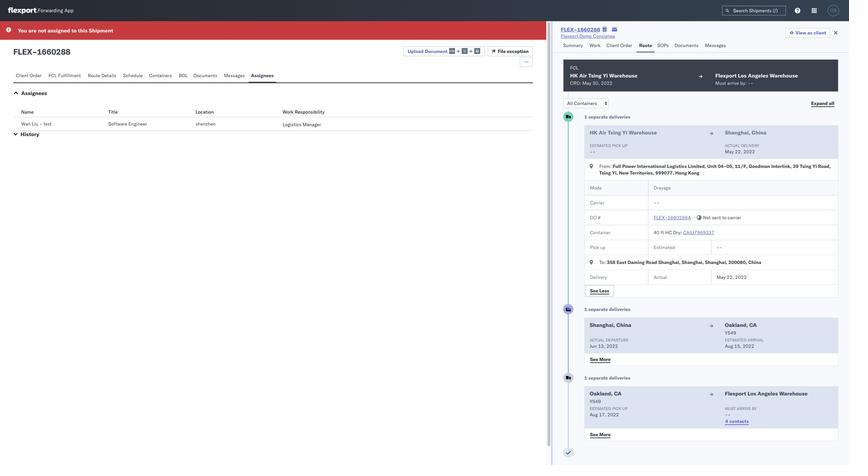 Task type: locate. For each thing, give the bounding box(es) containing it.
client for the bottom 'client order' button
[[16, 73, 28, 79]]

pick inside the estimated pick up aug 17, 2022
[[612, 407, 621, 412]]

caiu7969337 button
[[683, 230, 715, 236]]

documents right bol button
[[193, 73, 217, 79]]

route for route
[[639, 42, 652, 48]]

1 separate deliveries for hk air tsing yi warehouse
[[585, 114, 631, 120]]

document
[[425, 48, 448, 54]]

0 horizontal spatial y549
[[590, 399, 601, 405]]

2 1 from the top
[[585, 307, 587, 313]]

2 vertical spatial 1 separate deliveries
[[585, 376, 631, 382]]

3 deliveries from the top
[[609, 376, 631, 382]]

view as client
[[796, 30, 826, 36]]

0 vertical spatial order
[[620, 42, 632, 48]]

3 separate from the top
[[589, 376, 608, 382]]

2 separate from the top
[[589, 307, 608, 313]]

0 horizontal spatial actual
[[590, 338, 605, 343]]

0 vertical spatial messages button
[[703, 39, 730, 52]]

work for work responsibility
[[283, 109, 294, 115]]

0 vertical spatial china
[[752, 129, 767, 136]]

upload document
[[408, 48, 448, 54]]

arrive left by
[[737, 407, 751, 412]]

oakland, up estimated arrival aug 15, 2022
[[725, 322, 748, 329]]

1 horizontal spatial client order
[[607, 42, 632, 48]]

1 vertical spatial order
[[30, 73, 42, 79]]

Search Shipments (/) text field
[[722, 6, 786, 16]]

hk air tsing yi warehouse up 30,
[[570, 72, 638, 79]]

sent
[[712, 215, 721, 221]]

22,
[[735, 149, 742, 155], [727, 275, 734, 281]]

up inside the estimated pick up aug 17, 2022
[[622, 407, 628, 412]]

pick
[[590, 245, 599, 251]]

2 pick from the top
[[612, 407, 621, 412]]

tsing right 39 at top right
[[800, 164, 812, 170]]

forwarding app link
[[8, 7, 74, 14]]

0 horizontal spatial work
[[283, 109, 294, 115]]

aug
[[725, 344, 733, 350], [590, 412, 598, 418]]

yi
[[603, 72, 608, 79], [623, 129, 628, 136], [813, 164, 817, 170]]

more down the 17,
[[599, 432, 611, 438]]

22, down delivery
[[735, 149, 742, 155]]

documents button
[[672, 39, 703, 52], [191, 70, 221, 83]]

yi up estimated pick up -- at the right of the page
[[623, 129, 628, 136]]

1660288 down assigned
[[37, 47, 70, 57]]

0 horizontal spatial shanghai, china
[[590, 322, 631, 329]]

200080,
[[729, 260, 747, 266]]

2 vertical spatial 1
[[585, 376, 587, 382]]

logistics down work responsibility
[[283, 122, 302, 128]]

estimated inside estimated arrival aug 15, 2022
[[725, 338, 747, 343]]

2 more from the top
[[599, 432, 611, 438]]

consignee
[[593, 33, 615, 39]]

estimated down ft
[[654, 245, 675, 251]]

flexport los angeles warehouse up by
[[725, 391, 808, 397]]

0 vertical spatial 1
[[585, 114, 587, 120]]

hk up estimated pick up -- at the right of the page
[[590, 129, 598, 136]]

1 separate deliveries for oakland, ca
[[585, 376, 631, 382]]

up inside estimated pick up --
[[622, 143, 628, 148]]

documents right "sops" button
[[675, 42, 699, 48]]

not
[[703, 215, 711, 221]]

0 horizontal spatial oakland,
[[590, 391, 613, 397]]

order down flex - 1660288
[[30, 73, 42, 79]]

aug left the 17,
[[590, 412, 598, 418]]

1 vertical spatial ca
[[614, 391, 622, 397]]

0 horizontal spatial 1660288
[[37, 47, 70, 57]]

actual delivery may 22, 2022
[[725, 143, 760, 155]]

-- down drayage on the right top of the page
[[654, 200, 660, 206]]

jun
[[590, 344, 597, 350]]

shanghai, china
[[725, 129, 767, 136], [590, 322, 631, 329]]

do #
[[590, 215, 601, 221]]

actual inside 'actual delivery may 22, 2022'
[[725, 143, 740, 148]]

1 horizontal spatial oakland,
[[725, 322, 748, 329]]

0 horizontal spatial assignees button
[[21, 90, 47, 97]]

1 vertical spatial 1 separate deliveries
[[585, 307, 631, 313]]

shanghai,
[[725, 129, 751, 136], [658, 260, 681, 266], [682, 260, 704, 266], [705, 260, 727, 266], [590, 322, 615, 329]]

documents button right sops
[[672, 39, 703, 52]]

estimated inside estimated pick up --
[[590, 143, 611, 148]]

documents button right bol
[[191, 70, 221, 83]]

0 vertical spatial may
[[583, 80, 591, 86]]

client order down 'consignee'
[[607, 42, 632, 48]]

up for oakland, ca
[[622, 407, 628, 412]]

actual for actual departure jun 13, 2022
[[590, 338, 605, 343]]

2 vertical spatial see
[[590, 432, 598, 438]]

fcl for fcl
[[570, 65, 579, 71]]

ca up the estimated pick up aug 17, 2022
[[614, 391, 622, 397]]

2 see more from the top
[[590, 432, 611, 438]]

app
[[64, 7, 74, 14]]

ft
[[661, 230, 664, 236]]

0 vertical spatial see more button
[[586, 355, 615, 365]]

fcl left fulfillment
[[49, 73, 57, 79]]

route left details
[[88, 73, 100, 79]]

more
[[599, 357, 611, 363], [599, 432, 611, 438]]

route details button
[[85, 70, 120, 83]]

1 horizontal spatial order
[[620, 42, 632, 48]]

title
[[108, 109, 118, 115]]

may
[[583, 80, 591, 86], [725, 149, 734, 155], [717, 275, 726, 281]]

software
[[108, 121, 127, 127]]

ca up "arrival"
[[750, 322, 757, 329]]

shanghai, china up departure
[[590, 322, 631, 329]]

-- down not sent to carrier
[[717, 245, 723, 251]]

1 vertical spatial messages
[[224, 73, 245, 79]]

flex-1660288a
[[654, 215, 691, 221]]

shanghai, down caiu7969337
[[682, 260, 704, 266]]

work inside button
[[590, 42, 601, 48]]

flexport up summary
[[561, 33, 578, 39]]

1 for oakland, ca
[[585, 376, 587, 382]]

flex- up ft
[[654, 215, 668, 221]]

1 deliveries from the top
[[609, 114, 631, 120]]

1 vertical spatial flexport los angeles warehouse
[[725, 391, 808, 397]]

1 more from the top
[[599, 357, 611, 363]]

to:
[[599, 260, 606, 266]]

must arrive by: --
[[716, 80, 754, 86]]

0 vertical spatial fcl
[[570, 65, 579, 71]]

to left this
[[71, 27, 77, 34]]

0 horizontal spatial hk
[[570, 72, 578, 79]]

1 horizontal spatial route
[[639, 42, 652, 48]]

flexport los angeles warehouse up "by:"
[[716, 72, 798, 79]]

3 1 from the top
[[585, 376, 587, 382]]

0 horizontal spatial to
[[71, 27, 77, 34]]

2 vertical spatial deliveries
[[609, 376, 631, 382]]

separate
[[589, 114, 608, 120], [589, 307, 608, 313], [589, 376, 608, 382]]

1 1 separate deliveries from the top
[[585, 114, 631, 120]]

oakland, ca y549
[[725, 322, 757, 336], [590, 391, 622, 405]]

hk up crd:
[[570, 72, 578, 79]]

1 horizontal spatial logistics
[[667, 164, 687, 170]]

upload
[[408, 48, 424, 54]]

1 horizontal spatial ca
[[750, 322, 757, 329]]

fulfillment
[[58, 73, 81, 79]]

1 vertical spatial logistics
[[667, 164, 687, 170]]

los up by
[[748, 391, 756, 397]]

must arrive by -- 4 contacts
[[725, 407, 757, 425]]

1 vertical spatial china
[[748, 260, 762, 266]]

by:
[[740, 80, 747, 86]]

aug inside the estimated pick up aug 17, 2022
[[590, 412, 598, 418]]

40
[[654, 230, 660, 236]]

this
[[78, 27, 88, 34]]

client
[[607, 42, 619, 48], [16, 73, 28, 79]]

actual inside the actual departure jun 13, 2022
[[590, 338, 605, 343]]

0 horizontal spatial client order button
[[13, 70, 46, 83]]

--
[[654, 200, 660, 206], [717, 245, 723, 251]]

1 horizontal spatial flex-
[[654, 215, 668, 221]]

estimated up the 17,
[[590, 407, 611, 412]]

4
[[725, 419, 728, 425]]

0 vertical spatial actual
[[725, 143, 740, 148]]

1 horizontal spatial aug
[[725, 344, 733, 350]]

oakland, ca y549 up the estimated pick up aug 17, 2022
[[590, 391, 622, 405]]

oakland, ca y549 up estimated arrival aug 15, 2022
[[725, 322, 757, 336]]

client down 'consignee'
[[607, 42, 619, 48]]

more for 17,
[[599, 432, 611, 438]]

actual left delivery
[[725, 143, 740, 148]]

hk air tsing yi warehouse up estimated pick up -- at the right of the page
[[590, 129, 657, 136]]

file exception
[[498, 48, 529, 54]]

route inside 'button'
[[639, 42, 652, 48]]

see more
[[590, 357, 611, 363], [590, 432, 611, 438]]

30,
[[593, 80, 600, 86]]

china right 200080,
[[748, 260, 762, 266]]

1 vertical spatial see more
[[590, 432, 611, 438]]

hk
[[570, 72, 578, 79], [590, 129, 598, 136]]

1 vertical spatial deliveries
[[609, 307, 631, 313]]

see more button down the 17,
[[586, 430, 615, 440]]

see down the jun
[[590, 357, 598, 363]]

0 vertical spatial flexport los angeles warehouse
[[716, 72, 798, 79]]

1 pick from the top
[[612, 143, 621, 148]]

yi left road,
[[813, 164, 817, 170]]

pick for oakland, ca
[[612, 407, 621, 412]]

yi inside full power international logistics limited, unit 04-05, 11/f, goodman interlink, 39 tsing yi road, tsing yi, new territories, 999077, hong kong
[[813, 164, 817, 170]]

client order button down the flex
[[13, 70, 46, 83]]

1 vertical spatial separate
[[589, 307, 608, 313]]

1 for hk air tsing yi warehouse
[[585, 114, 587, 120]]

client down the flex
[[16, 73, 28, 79]]

0 vertical spatial route
[[639, 42, 652, 48]]

air up crd:
[[579, 72, 587, 79]]

see down the estimated pick up aug 17, 2022
[[590, 432, 598, 438]]

warehouse
[[609, 72, 638, 79], [770, 72, 798, 79], [629, 129, 657, 136], [779, 391, 808, 397]]

arrive left "by:"
[[727, 80, 739, 86]]

1660288 up flexport demo consignee
[[577, 26, 600, 33]]

yi up crd: may 30, 2022 on the top of the page
[[603, 72, 608, 79]]

2 vertical spatial china
[[617, 322, 631, 329]]

22, inside 'actual delivery may 22, 2022'
[[735, 149, 742, 155]]

y549 up the 17,
[[590, 399, 601, 405]]

see more down 13,
[[590, 357, 611, 363]]

order for 'client order' button to the right
[[620, 42, 632, 48]]

by
[[752, 407, 757, 412]]

estimated for estimated arrival aug 15, 2022
[[725, 338, 747, 343]]

1 1 from the top
[[585, 114, 587, 120]]

deliveries
[[609, 114, 631, 120], [609, 307, 631, 313], [609, 376, 631, 382]]

22, down 200080,
[[727, 275, 734, 281]]

y549 up 15,
[[725, 330, 736, 336]]

flexport los angeles warehouse
[[716, 72, 798, 79], [725, 391, 808, 397]]

0 vertical spatial separate
[[589, 114, 608, 120]]

actual down road
[[654, 275, 667, 281]]

0 vertical spatial deliveries
[[609, 114, 631, 120]]

0 horizontal spatial los
[[738, 72, 747, 79]]

see more down the 17,
[[590, 432, 611, 438]]

see less
[[590, 288, 609, 294]]

flex- for 1660288
[[561, 26, 577, 33]]

2022 down departure
[[607, 344, 618, 350]]

1 see more from the top
[[590, 357, 611, 363]]

1 separate from the top
[[589, 114, 608, 120]]

1 vertical spatial to
[[722, 215, 727, 221]]

1 vertical spatial hk
[[590, 129, 598, 136]]

all
[[829, 100, 835, 106]]

0 vertical spatial oakland, ca y549
[[725, 322, 757, 336]]

0 vertical spatial ca
[[750, 322, 757, 329]]

must inside must arrive by -- 4 contacts
[[725, 407, 736, 412]]

work down flexport demo consignee link at the right
[[590, 42, 601, 48]]

flexport up must arrive by -- 4 contacts
[[725, 391, 746, 397]]

fcl fulfillment button
[[46, 70, 85, 83]]

see more button for 13,
[[586, 355, 615, 365]]

must left "by:"
[[716, 80, 726, 86]]

2 1 separate deliveries from the top
[[585, 307, 631, 313]]

contacts
[[730, 419, 749, 425]]

0 vertical spatial flex-
[[561, 26, 577, 33]]

may 22, 2022
[[717, 275, 747, 281]]

you
[[18, 27, 27, 34]]

order left route 'button'
[[620, 42, 632, 48]]

wan
[[21, 121, 31, 127]]

more down 13,
[[599, 357, 611, 363]]

pick inside estimated pick up --
[[612, 143, 621, 148]]

2 vertical spatial separate
[[589, 376, 608, 382]]

1 separate deliveries up estimated pick up -- at the right of the page
[[585, 114, 631, 120]]

1 vertical spatial see
[[590, 357, 598, 363]]

1 horizontal spatial hk
[[590, 129, 598, 136]]

1 separate deliveries down 13,
[[585, 376, 631, 382]]

client order
[[607, 42, 632, 48], [16, 73, 42, 79]]

0 vertical spatial must
[[716, 80, 726, 86]]

ca
[[750, 322, 757, 329], [614, 391, 622, 397]]

work up logistics manager
[[283, 109, 294, 115]]

1 horizontal spatial yi
[[623, 129, 628, 136]]

to
[[71, 27, 77, 34], [722, 215, 727, 221]]

fcl up crd:
[[570, 65, 579, 71]]

estimated up 15,
[[725, 338, 747, 343]]

0 horizontal spatial order
[[30, 73, 42, 79]]

estimated arrival aug 15, 2022
[[725, 338, 764, 350]]

1 separate deliveries down less
[[585, 307, 631, 313]]

logistics
[[283, 122, 302, 128], [667, 164, 687, 170]]

aug left 15,
[[725, 344, 733, 350]]

2022 down delivery
[[744, 149, 755, 155]]

1 vertical spatial oakland,
[[590, 391, 613, 397]]

shanghai, china up delivery
[[725, 129, 767, 136]]

1 horizontal spatial y549
[[725, 330, 736, 336]]

1 vertical spatial fcl
[[49, 73, 57, 79]]

3 see from the top
[[590, 432, 598, 438]]

china up departure
[[617, 322, 631, 329]]

order
[[620, 42, 632, 48], [30, 73, 42, 79]]

estimated for estimated pick up aug 17, 2022
[[590, 407, 611, 412]]

drayage
[[654, 185, 671, 191]]

logistics inside full power international logistics limited, unit 04-05, 11/f, goodman interlink, 39 tsing yi road, tsing yi, new territories, 999077, hong kong
[[667, 164, 687, 170]]

0 vertical spatial see
[[590, 288, 598, 294]]

china up delivery
[[752, 129, 767, 136]]

1 horizontal spatial documents button
[[672, 39, 703, 52]]

to right the sent
[[722, 215, 727, 221]]

client order button down 'consignee'
[[604, 39, 637, 52]]

see left less
[[590, 288, 598, 294]]

must up 4
[[725, 407, 736, 412]]

2 see from the top
[[590, 357, 598, 363]]

air up estimated pick up -- at the right of the page
[[599, 129, 607, 136]]

documents
[[675, 42, 699, 48], [193, 73, 217, 79]]

dry
[[673, 230, 681, 236]]

0 vertical spatial arrive
[[727, 80, 739, 86]]

0 vertical spatial shanghai, china
[[725, 129, 767, 136]]

2022 right 30,
[[601, 80, 613, 86]]

estimated inside the estimated pick up aug 17, 2022
[[590, 407, 611, 412]]

3 1 separate deliveries from the top
[[585, 376, 631, 382]]

fcl for fcl fulfillment
[[49, 73, 57, 79]]

file exception button
[[488, 46, 533, 56], [488, 46, 533, 56]]

logistics up hong
[[667, 164, 687, 170]]

0 horizontal spatial route
[[88, 73, 100, 79]]

mode
[[590, 185, 602, 191]]

do
[[590, 215, 597, 221]]

assignees
[[251, 73, 274, 79], [21, 90, 47, 97]]

2022 inside estimated arrival aug 15, 2022
[[743, 344, 754, 350]]

actual up the jun
[[590, 338, 605, 343]]

assignees inside assignees button
[[251, 73, 274, 79]]

0 vertical spatial 1 separate deliveries
[[585, 114, 631, 120]]

17,
[[599, 412, 606, 418]]

flexport up must arrive by: --
[[716, 72, 737, 79]]

see less button
[[586, 286, 613, 296]]

1 see from the top
[[590, 288, 598, 294]]

test
[[44, 121, 52, 127]]

flex-
[[561, 26, 577, 33], [654, 215, 668, 221]]

route left sops
[[639, 42, 652, 48]]

1 vertical spatial air
[[599, 129, 607, 136]]

see more button down 13,
[[586, 355, 615, 365]]

demo
[[580, 33, 592, 39]]

arrive inside must arrive by -- 4 contacts
[[737, 407, 751, 412]]

los up "by:"
[[738, 72, 747, 79]]

route inside button
[[88, 73, 100, 79]]

0 horizontal spatial flex-
[[561, 26, 577, 33]]

2022 inside the estimated pick up aug 17, 2022
[[608, 412, 619, 418]]

flexport demo consignee link
[[561, 33, 615, 39]]

flex- up summary
[[561, 26, 577, 33]]

client order down the flex
[[16, 73, 42, 79]]

2022 inside the actual departure jun 13, 2022
[[607, 344, 618, 350]]

1 see more button from the top
[[586, 355, 615, 365]]

1 horizontal spatial work
[[590, 42, 601, 48]]

flex-1660288 link
[[561, 26, 600, 33]]

estimated up from:
[[590, 143, 611, 148]]

oakland, up the estimated pick up aug 17, 2022
[[590, 391, 613, 397]]

2022 right the 17,
[[608, 412, 619, 418]]

work responsibility
[[283, 109, 325, 115]]

arrive for by:
[[727, 80, 739, 86]]

delivery
[[590, 275, 607, 281]]

1 horizontal spatial 22,
[[735, 149, 742, 155]]

0 horizontal spatial oakland, ca y549
[[590, 391, 622, 405]]

2 see more button from the top
[[586, 430, 615, 440]]

0 horizontal spatial yi
[[603, 72, 608, 79]]

not
[[38, 27, 46, 34]]

0 vertical spatial client order button
[[604, 39, 637, 52]]

route for route details
[[88, 73, 100, 79]]

1 vertical spatial assignees button
[[21, 90, 47, 97]]

1
[[585, 114, 587, 120], [585, 307, 587, 313], [585, 376, 587, 382]]

bol button
[[176, 70, 191, 83]]

0 vertical spatial more
[[599, 357, 611, 363]]

2022 down "arrival"
[[743, 344, 754, 350]]

1 vertical spatial flex-
[[654, 215, 668, 221]]

1 vertical spatial must
[[725, 407, 736, 412]]

fcl inside button
[[49, 73, 57, 79]]

road,
[[818, 164, 831, 170]]

1 vertical spatial client
[[16, 73, 28, 79]]



Task type: vqa. For each thing, say whether or not it's contained in the screenshot.
8,
no



Task type: describe. For each thing, give the bounding box(es) containing it.
os
[[830, 8, 837, 13]]

more for 2022
[[599, 357, 611, 363]]

crd: may 30, 2022
[[570, 80, 613, 86]]

may inside 'actual delivery may 22, 2022'
[[725, 149, 734, 155]]

2022 down 200080,
[[735, 275, 747, 281]]

interlink,
[[772, 164, 792, 170]]

pick for hk air tsing yi warehouse
[[612, 143, 621, 148]]

2 vertical spatial flexport
[[725, 391, 746, 397]]

name
[[21, 109, 34, 115]]

flex- for 1660288a
[[654, 215, 668, 221]]

0 horizontal spatial ca
[[614, 391, 622, 397]]

1 vertical spatial up
[[600, 245, 606, 251]]

1 vertical spatial assignees
[[21, 90, 47, 97]]

forwarding
[[38, 7, 63, 14]]

0 vertical spatial documents button
[[672, 39, 703, 52]]

1 horizontal spatial client order button
[[604, 39, 637, 52]]

1 vertical spatial messages button
[[221, 70, 248, 83]]

1 vertical spatial client order button
[[13, 70, 46, 83]]

carrier
[[590, 200, 605, 206]]

arrive for by
[[737, 407, 751, 412]]

1 horizontal spatial assignees button
[[248, 70, 276, 83]]

you are not assigned to this shipment
[[18, 27, 113, 34]]

1 vertical spatial client order
[[16, 73, 42, 79]]

see for oakland, ca
[[590, 432, 598, 438]]

1 vertical spatial --
[[717, 245, 723, 251]]

0 vertical spatial y549
[[725, 330, 736, 336]]

manager
[[303, 122, 321, 128]]

0 vertical spatial to
[[71, 27, 77, 34]]

actual departure jun 13, 2022
[[590, 338, 629, 350]]

0 horizontal spatial 22,
[[727, 275, 734, 281]]

#
[[598, 215, 601, 221]]

responsibility
[[295, 109, 325, 115]]

0 horizontal spatial logistics
[[283, 122, 302, 128]]

1 vertical spatial angeles
[[758, 391, 778, 397]]

from:
[[599, 164, 612, 170]]

shanghai, up 'actual delivery may 22, 2022'
[[725, 129, 751, 136]]

05,
[[727, 164, 734, 170]]

0 vertical spatial messages
[[705, 42, 726, 48]]

delivery
[[741, 143, 760, 148]]

•
[[694, 215, 695, 221]]

estimated pick up --
[[590, 143, 628, 155]]

1 horizontal spatial to
[[722, 215, 727, 221]]

15,
[[735, 344, 742, 350]]

client for 'client order' button to the right
[[607, 42, 619, 48]]

see for hk air tsing yi warehouse
[[590, 288, 598, 294]]

summary
[[563, 42, 583, 48]]

caiu7969337
[[683, 230, 715, 236]]

flex - 1660288
[[13, 47, 70, 57]]

kong
[[688, 170, 700, 176]]

location
[[196, 109, 214, 115]]

2 deliveries from the top
[[609, 307, 631, 313]]

flex
[[13, 47, 32, 57]]

0 vertical spatial --
[[654, 200, 660, 206]]

tsing up 30,
[[588, 72, 602, 79]]

0 horizontal spatial documents button
[[191, 70, 221, 83]]

wan liu - test
[[21, 121, 52, 127]]

actual for actual delivery may 22, 2022
[[725, 143, 740, 148]]

shanghai, right road
[[658, 260, 681, 266]]

1 horizontal spatial documents
[[675, 42, 699, 48]]

1660288a
[[668, 215, 691, 221]]

see more for 13,
[[590, 357, 611, 363]]

1 vertical spatial 1660288
[[37, 47, 70, 57]]

0 horizontal spatial air
[[579, 72, 587, 79]]

39
[[793, 164, 799, 170]]

0 vertical spatial 1660288
[[577, 26, 600, 33]]

1 horizontal spatial air
[[599, 129, 607, 136]]

expand
[[811, 100, 828, 106]]

up for hk air tsing yi warehouse
[[622, 143, 628, 148]]

view as client button
[[786, 28, 831, 38]]

crd:
[[570, 80, 581, 86]]

details
[[101, 73, 116, 79]]

territories,
[[630, 170, 654, 176]]

deliveries for oakland, ca
[[609, 376, 631, 382]]

order for the bottom 'client order' button
[[30, 73, 42, 79]]

1 vertical spatial yi
[[623, 129, 628, 136]]

0 vertical spatial oakland,
[[725, 322, 748, 329]]

must for must arrive by: --
[[716, 80, 726, 86]]

separate for oakland, ca
[[589, 376, 608, 382]]

shanghai, up the actual departure jun 13, 2022
[[590, 322, 615, 329]]

see more button for aug
[[586, 430, 615, 440]]

view
[[796, 30, 806, 36]]

deliveries for hk air tsing yi warehouse
[[609, 114, 631, 120]]

goodman
[[749, 164, 770, 170]]

liu
[[32, 121, 38, 127]]

1 vertical spatial hk air tsing yi warehouse
[[590, 129, 657, 136]]

power
[[622, 164, 636, 170]]

separate for hk air tsing yi warehouse
[[589, 114, 608, 120]]

expand all
[[811, 100, 835, 106]]

0 vertical spatial flexport
[[561, 33, 578, 39]]

tsing up estimated pick up -- at the right of the page
[[608, 129, 621, 136]]

client
[[814, 30, 826, 36]]

upload document button
[[403, 46, 485, 56]]

flexport. image
[[8, 7, 38, 14]]

pick up
[[590, 245, 606, 251]]

see more for aug
[[590, 432, 611, 438]]

international
[[637, 164, 666, 170]]

tsing down from:
[[599, 170, 611, 176]]

route details
[[88, 73, 116, 79]]

shipment
[[89, 27, 113, 34]]

assigned
[[48, 27, 70, 34]]

road
[[646, 260, 657, 266]]

are
[[28, 27, 37, 34]]

2022 inside 'actual delivery may 22, 2022'
[[744, 149, 755, 155]]

:
[[681, 230, 682, 236]]

work for work
[[590, 42, 601, 48]]

0 vertical spatial angeles
[[748, 72, 769, 79]]

0 vertical spatial hk air tsing yi warehouse
[[570, 72, 638, 79]]

forwarding app
[[38, 7, 74, 14]]

358
[[607, 260, 616, 266]]

east
[[617, 260, 627, 266]]

containers button
[[146, 70, 176, 83]]

summary button
[[561, 39, 587, 52]]

0 vertical spatial yi
[[603, 72, 608, 79]]

file
[[498, 48, 506, 54]]

container
[[590, 230, 611, 236]]

aug inside estimated arrival aug 15, 2022
[[725, 344, 733, 350]]

40 ft hc dry : caiu7969337
[[654, 230, 715, 236]]

1 vertical spatial y549
[[590, 399, 601, 405]]

flex-1660288
[[561, 26, 600, 33]]

actual for actual
[[654, 275, 667, 281]]

11/f,
[[735, 164, 748, 170]]

sops button
[[655, 39, 672, 52]]

full power international logistics limited, unit 04-05, 11/f, goodman interlink, 39 tsing yi road, tsing yi, new territories, 999077, hong kong
[[599, 164, 831, 176]]

full
[[613, 164, 621, 170]]

1 horizontal spatial los
[[748, 391, 756, 397]]

less
[[599, 288, 609, 294]]

hong
[[675, 170, 687, 176]]

0 vertical spatial client order
[[607, 42, 632, 48]]

1 vertical spatial flexport
[[716, 72, 737, 79]]

expand all button
[[807, 99, 839, 108]]

sops
[[658, 42, 669, 48]]

software engineer
[[108, 121, 147, 127]]

2 vertical spatial may
[[717, 275, 726, 281]]

shanghai, up may 22, 2022
[[705, 260, 727, 266]]

work button
[[587, 39, 604, 52]]

shenzhen
[[196, 121, 216, 127]]

history button
[[21, 131, 39, 138]]

estimated for estimated pick up --
[[590, 143, 611, 148]]

estimated for estimated
[[654, 245, 675, 251]]

13,
[[598, 344, 605, 350]]

0 horizontal spatial documents
[[193, 73, 217, 79]]

departure
[[606, 338, 629, 343]]

must for must arrive by -- 4 contacts
[[725, 407, 736, 412]]

estimated pick up aug 17, 2022
[[590, 407, 628, 418]]

1 horizontal spatial oakland, ca y549
[[725, 322, 757, 336]]

1 horizontal spatial messages button
[[703, 39, 730, 52]]



